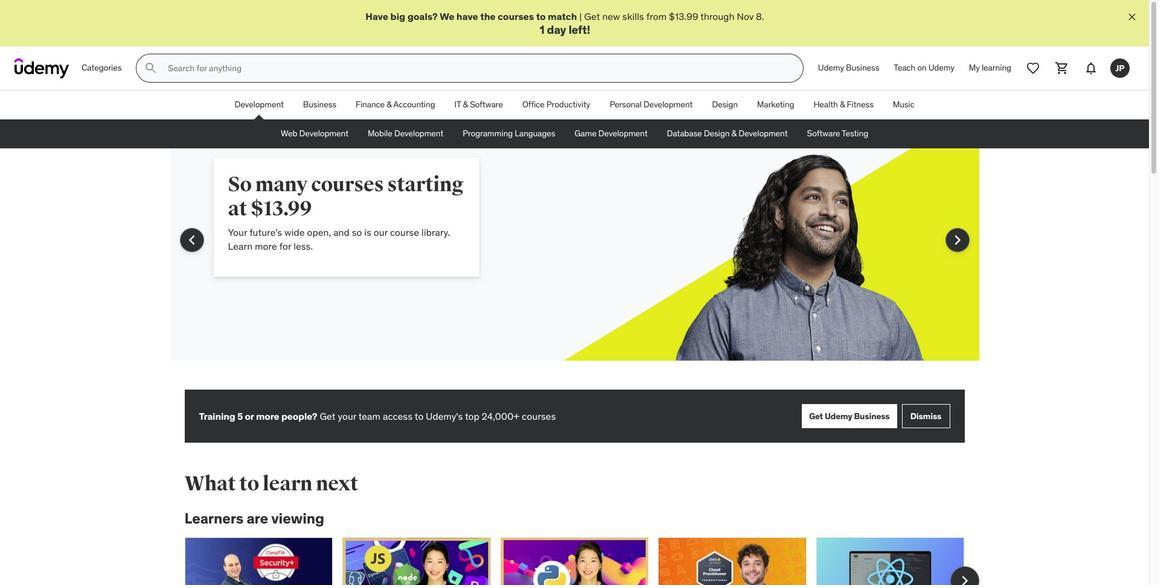 Task type: describe. For each thing, give the bounding box(es) containing it.
your
[[338, 411, 356, 423]]

office productivity link
[[513, 91, 600, 120]]

1 vertical spatial carousel element
[[185, 538, 979, 586]]

personal
[[610, 99, 642, 110]]

health & fitness
[[814, 99, 874, 110]]

programming languages link
[[453, 120, 565, 149]]

$13.99 inside have big goals? we have the courses to match | get new skills from $13.99 through nov 8. 1 day left!
[[669, 10, 698, 22]]

music
[[893, 99, 915, 110]]

goals?
[[408, 10, 438, 22]]

2 vertical spatial business
[[854, 411, 890, 422]]

database design & development
[[667, 128, 788, 139]]

1 vertical spatial more
[[256, 411, 279, 423]]

future's
[[250, 227, 282, 239]]

development for mobile development
[[394, 128, 444, 139]]

24,000+
[[482, 411, 520, 423]]

top
[[465, 411, 480, 423]]

it & software
[[455, 99, 503, 110]]

courses inside so many courses starting at $13.99 your future's wide open, and so is our course library. learn more for less.
[[311, 172, 384, 198]]

software inside "link"
[[807, 128, 840, 139]]

& for software
[[463, 99, 468, 110]]

get udemy business link
[[802, 405, 897, 429]]

mobile
[[368, 128, 392, 139]]

many
[[255, 172, 308, 198]]

viewing
[[271, 510, 324, 529]]

learners
[[185, 510, 244, 529]]

software testing
[[807, 128, 869, 139]]

web development
[[281, 128, 348, 139]]

have big goals? we have the courses to match | get new skills from $13.99 through nov 8. 1 day left!
[[366, 10, 764, 37]]

& for fitness
[[840, 99, 845, 110]]

mobile development link
[[358, 120, 453, 149]]

finance & accounting link
[[346, 91, 445, 120]]

software testing link
[[798, 120, 878, 149]]

we
[[440, 10, 455, 22]]

open,
[[307, 227, 331, 239]]

at
[[228, 196, 247, 222]]

nov
[[737, 10, 754, 22]]

teach on udemy
[[894, 62, 955, 73]]

library.
[[422, 227, 450, 239]]

languages
[[515, 128, 555, 139]]

next image
[[955, 572, 975, 586]]

2 vertical spatial courses
[[522, 411, 556, 423]]

5
[[237, 411, 243, 423]]

udemy business
[[818, 62, 880, 73]]

learn
[[228, 240, 253, 252]]

courses inside have big goals? we have the courses to match | get new skills from $13.99 through nov 8. 1 day left!
[[498, 10, 534, 22]]

course
[[390, 227, 419, 239]]

1
[[540, 23, 545, 37]]

accounting
[[394, 99, 435, 110]]

it
[[455, 99, 461, 110]]

the
[[480, 10, 496, 22]]

what
[[185, 472, 236, 497]]

for
[[279, 240, 291, 252]]

health
[[814, 99, 838, 110]]

next image
[[948, 231, 967, 250]]

1 vertical spatial business
[[303, 99, 336, 110]]

development for web development
[[299, 128, 348, 139]]

are
[[247, 510, 268, 529]]

programming
[[463, 128, 513, 139]]

categories
[[82, 62, 122, 73]]

starting
[[387, 172, 464, 198]]

so many courses starting at $13.99 your future's wide open, and so is our course library. learn more for less.
[[228, 172, 464, 252]]

office productivity
[[522, 99, 591, 110]]

teach
[[894, 62, 916, 73]]

learning
[[982, 62, 1012, 73]]

learn
[[263, 472, 312, 497]]

or
[[245, 411, 254, 423]]

$13.99 inside so many courses starting at $13.99 your future's wide open, and so is our course library. learn more for less.
[[251, 196, 312, 222]]

my learning
[[969, 62, 1012, 73]]

1 vertical spatial design
[[704, 128, 730, 139]]

development link
[[225, 91, 293, 120]]

finance & accounting
[[356, 99, 435, 110]]

game development link
[[565, 120, 657, 149]]

wide
[[284, 227, 305, 239]]

0 vertical spatial design
[[712, 99, 738, 110]]

previous image
[[182, 231, 201, 250]]

my learning link
[[962, 54, 1019, 83]]

0 vertical spatial software
[[470, 99, 503, 110]]

jp
[[1116, 63, 1125, 74]]

web development link
[[271, 120, 358, 149]]

development up web
[[235, 99, 284, 110]]

skills
[[623, 10, 644, 22]]

access
[[383, 411, 413, 423]]

game development
[[575, 128, 648, 139]]



Task type: locate. For each thing, give the bounding box(es) containing it.
database
[[667, 128, 702, 139]]

music link
[[884, 91, 924, 120]]

carousel element containing so many courses starting at $13.99
[[170, 120, 979, 390]]

& right it
[[463, 99, 468, 110]]

database design & development link
[[657, 120, 798, 149]]

have
[[366, 10, 388, 22]]

2 horizontal spatial to
[[536, 10, 546, 22]]

2 vertical spatial to
[[239, 472, 259, 497]]

people?
[[281, 411, 317, 423]]

0 vertical spatial carousel element
[[170, 120, 979, 390]]

0 vertical spatial business
[[846, 62, 880, 73]]

my
[[969, 62, 980, 73]]

dismiss button
[[902, 405, 950, 429]]

less.
[[294, 240, 313, 252]]

0 horizontal spatial software
[[470, 99, 503, 110]]

1 horizontal spatial to
[[415, 411, 424, 423]]

business link
[[293, 91, 346, 120]]

development down the personal
[[599, 128, 648, 139]]

business up web development
[[303, 99, 336, 110]]

design
[[712, 99, 738, 110], [704, 128, 730, 139]]

so
[[352, 227, 362, 239]]

left!
[[569, 23, 590, 37]]

dismiss
[[911, 411, 942, 422]]

jp link
[[1106, 54, 1135, 83]]

0 horizontal spatial to
[[239, 472, 259, 497]]

carousel element
[[170, 120, 979, 390], [185, 538, 979, 586]]

big
[[391, 10, 405, 22]]

marketing link
[[748, 91, 804, 120]]

learners are viewing
[[185, 510, 324, 529]]

it & software link
[[445, 91, 513, 120]]

so
[[228, 172, 252, 198]]

courses
[[498, 10, 534, 22], [311, 172, 384, 198], [522, 411, 556, 423]]

business up fitness
[[846, 62, 880, 73]]

1 vertical spatial software
[[807, 128, 840, 139]]

get inside have big goals? we have the courses to match | get new skills from $13.99 through nov 8. 1 day left!
[[584, 10, 600, 22]]

web
[[281, 128, 297, 139]]

health & fitness link
[[804, 91, 884, 120]]

wishlist image
[[1026, 61, 1041, 76]]

more right or on the left of the page
[[256, 411, 279, 423]]

and
[[333, 227, 350, 239]]

0 vertical spatial to
[[536, 10, 546, 22]]

fitness
[[847, 99, 874, 110]]

2 horizontal spatial get
[[809, 411, 823, 422]]

from
[[647, 10, 667, 22]]

new
[[603, 10, 620, 22]]

8.
[[756, 10, 764, 22]]

courses up and
[[311, 172, 384, 198]]

courses right the
[[498, 10, 534, 22]]

design up database design & development
[[712, 99, 738, 110]]

|
[[580, 10, 582, 22]]

more down future's
[[255, 240, 277, 252]]

team
[[359, 411, 381, 423]]

development
[[235, 99, 284, 110], [644, 99, 693, 110], [299, 128, 348, 139], [394, 128, 444, 139], [599, 128, 648, 139], [739, 128, 788, 139]]

1 horizontal spatial $13.99
[[669, 10, 698, 22]]

& inside "link"
[[387, 99, 392, 110]]

game
[[575, 128, 597, 139]]

on
[[918, 62, 927, 73]]

0 horizontal spatial get
[[320, 411, 336, 423]]

software right it
[[470, 99, 503, 110]]

match
[[548, 10, 577, 22]]

mobile development
[[368, 128, 444, 139]]

$13.99 up wide
[[251, 196, 312, 222]]

development for personal development
[[644, 99, 693, 110]]

submit search image
[[144, 61, 158, 76]]

have
[[457, 10, 478, 22]]

to up learners are viewing
[[239, 472, 259, 497]]

day
[[547, 23, 566, 37]]

& right finance
[[387, 99, 392, 110]]

programming languages
[[463, 128, 555, 139]]

categories button
[[74, 54, 129, 83]]

development up "database"
[[644, 99, 693, 110]]

design link
[[703, 91, 748, 120]]

& right health
[[840, 99, 845, 110]]

shopping cart with 0 items image
[[1055, 61, 1070, 76]]

$13.99
[[669, 10, 698, 22], [251, 196, 312, 222]]

personal development
[[610, 99, 693, 110]]

development down business link on the top of the page
[[299, 128, 348, 139]]

0 horizontal spatial $13.99
[[251, 196, 312, 222]]

finance
[[356, 99, 385, 110]]

business left the dismiss
[[854, 411, 890, 422]]

training
[[199, 411, 235, 423]]

our
[[374, 227, 388, 239]]

& for accounting
[[387, 99, 392, 110]]

$13.99 right from
[[669, 10, 698, 22]]

training 5 or more people? get your team access to udemy's top 24,000+ courses
[[199, 411, 556, 423]]

development down accounting
[[394, 128, 444, 139]]

to right access
[[415, 411, 424, 423]]

more inside so many courses starting at $13.99 your future's wide open, and so is our course library. learn more for less.
[[255, 240, 277, 252]]

design down design link
[[704, 128, 730, 139]]

software down health
[[807, 128, 840, 139]]

notifications image
[[1084, 61, 1099, 76]]

0 vertical spatial $13.99
[[669, 10, 698, 22]]

office
[[522, 99, 545, 110]]

development for game development
[[599, 128, 648, 139]]

& down design link
[[732, 128, 737, 139]]

1 vertical spatial to
[[415, 411, 424, 423]]

1 horizontal spatial software
[[807, 128, 840, 139]]

0 vertical spatial courses
[[498, 10, 534, 22]]

udemy's
[[426, 411, 463, 423]]

1 vertical spatial $13.99
[[251, 196, 312, 222]]

more
[[255, 240, 277, 252], [256, 411, 279, 423]]

development down marketing link on the right top of page
[[739, 128, 788, 139]]

udemy
[[818, 62, 844, 73], [929, 62, 955, 73], [825, 411, 853, 422]]

your
[[228, 227, 247, 239]]

courses right 24,000+
[[522, 411, 556, 423]]

udemy business link
[[811, 54, 887, 83]]

testing
[[842, 128, 869, 139]]

marketing
[[757, 99, 794, 110]]

1 vertical spatial courses
[[311, 172, 384, 198]]

next
[[316, 472, 358, 497]]

get udemy business
[[809, 411, 890, 422]]

udemy image
[[14, 58, 69, 79]]

personal development link
[[600, 91, 703, 120]]

to up 1
[[536, 10, 546, 22]]

1 horizontal spatial get
[[584, 10, 600, 22]]

software
[[470, 99, 503, 110], [807, 128, 840, 139]]

Search for anything text field
[[166, 58, 789, 79]]

&
[[387, 99, 392, 110], [463, 99, 468, 110], [840, 99, 845, 110], [732, 128, 737, 139]]

through
[[701, 10, 735, 22]]

0 vertical spatial more
[[255, 240, 277, 252]]

to inside have big goals? we have the courses to match | get new skills from $13.99 through nov 8. 1 day left!
[[536, 10, 546, 22]]

close image
[[1126, 11, 1139, 23]]

business
[[846, 62, 880, 73], [303, 99, 336, 110], [854, 411, 890, 422]]



Task type: vqa. For each thing, say whether or not it's contained in the screenshot.
matter
no



